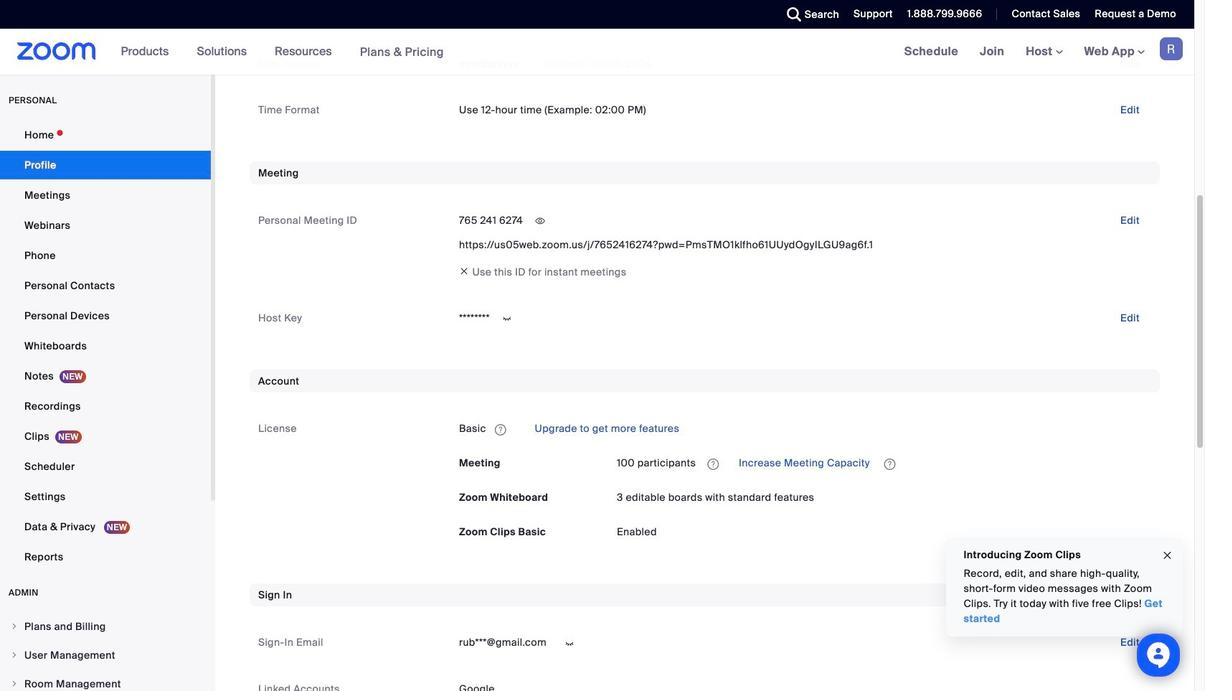 Task type: locate. For each thing, give the bounding box(es) containing it.
admin menu menu
[[0, 613, 211, 691]]

menu item
[[0, 613, 211, 640], [0, 642, 211, 669], [0, 670, 211, 691]]

1 vertical spatial right image
[[10, 651, 19, 659]]

learn more about increasing meeting capacity image
[[880, 458, 900, 471]]

banner
[[0, 29, 1195, 75]]

product information navigation
[[110, 29, 455, 75]]

2 vertical spatial menu item
[[0, 670, 211, 691]]

2 right image from the top
[[10, 651, 19, 659]]

0 vertical spatial menu item
[[0, 613, 211, 640]]

right image
[[10, 622, 19, 631], [10, 651, 19, 659]]

0 vertical spatial application
[[459, 417, 1152, 440]]

2 menu item from the top
[[0, 642, 211, 669]]

profile picture image
[[1160, 37, 1183, 60]]

close image
[[1162, 547, 1174, 564]]

1 vertical spatial menu item
[[0, 642, 211, 669]]

application
[[459, 417, 1152, 440], [617, 452, 1152, 475]]

0 vertical spatial right image
[[10, 622, 19, 631]]

right image
[[10, 680, 19, 688]]

zoom logo image
[[17, 42, 96, 60]]

hide personal meeting id image
[[529, 215, 552, 228]]



Task type: describe. For each thing, give the bounding box(es) containing it.
meetings navigation
[[894, 29, 1195, 75]]

1 vertical spatial application
[[617, 452, 1152, 475]]

3 menu item from the top
[[0, 670, 211, 691]]

1 menu item from the top
[[0, 613, 211, 640]]

learn more about your license type image
[[494, 425, 508, 435]]

personal menu menu
[[0, 121, 211, 573]]

1 right image from the top
[[10, 622, 19, 631]]

show host key image
[[496, 312, 519, 325]]



Task type: vqa. For each thing, say whether or not it's contained in the screenshot.
Tabs of meeting tab list
no



